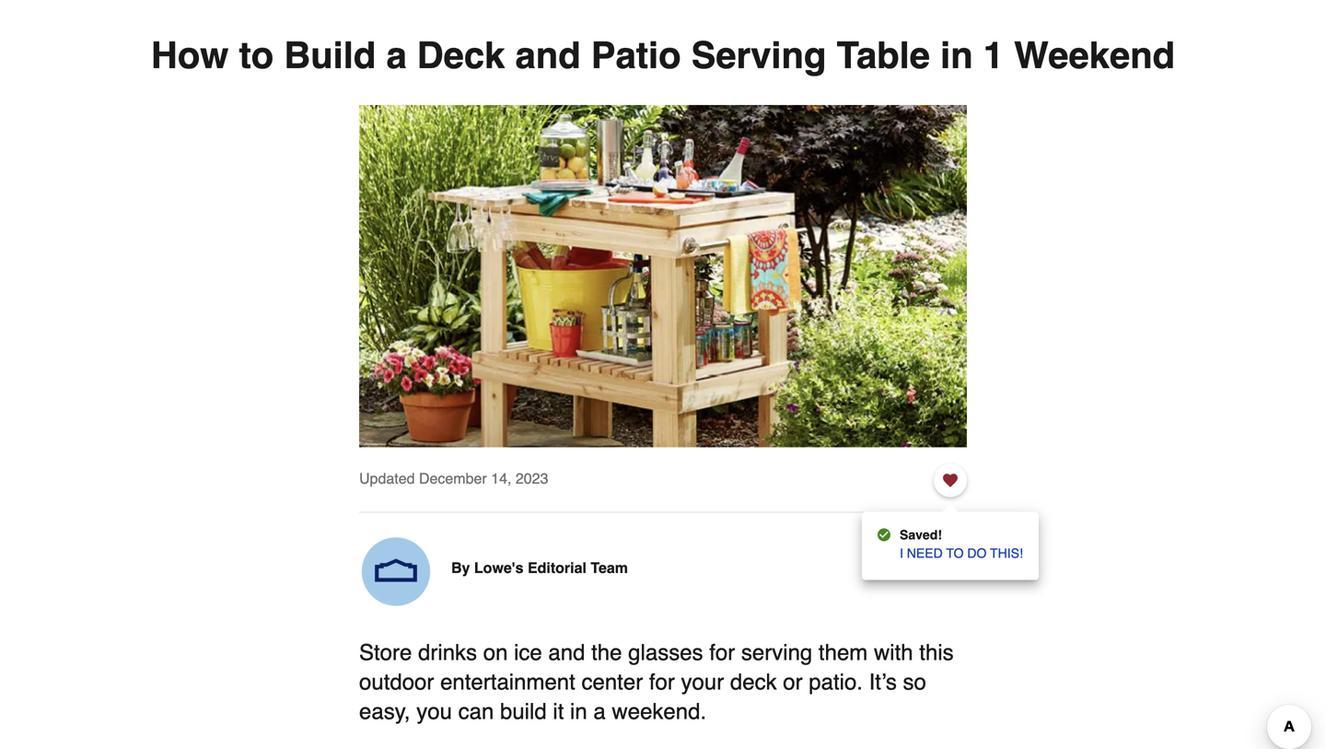Task type: vqa. For each thing, say whether or not it's contained in the screenshot.
'F e e d b a c k'
no



Task type: describe. For each thing, give the bounding box(es) containing it.
can
[[459, 699, 494, 724]]

or
[[783, 669, 803, 695]]

i
[[900, 546, 904, 561]]

heart filled image
[[944, 470, 958, 491]]

by
[[451, 559, 470, 576]]

check circle filled image
[[878, 528, 891, 542]]

0 horizontal spatial a
[[386, 34, 407, 76]]

patio.
[[809, 669, 863, 695]]

december
[[419, 470, 487, 487]]

it's
[[869, 669, 897, 695]]

on
[[483, 640, 508, 665]]

a cedar patio serving table with beverages on ice, glasses, lemons and limes and plates. image
[[359, 105, 967, 447]]

14,
[[491, 470, 512, 487]]

this
[[920, 640, 954, 665]]

0 vertical spatial in
[[941, 34, 974, 76]]

by lowe's editorial team
[[451, 559, 628, 576]]

updated
[[359, 470, 415, 487]]

deck
[[417, 34, 505, 76]]

it
[[553, 699, 564, 724]]

2023
[[516, 470, 549, 487]]

them
[[819, 640, 868, 665]]

entertainment
[[440, 669, 576, 695]]

your
[[681, 669, 724, 695]]

center
[[582, 669, 643, 695]]

lowe's editorial team image
[[359, 535, 433, 608]]

1
[[984, 34, 1004, 76]]

serving
[[692, 34, 827, 76]]

team
[[591, 559, 628, 576]]



Task type: locate. For each thing, give the bounding box(es) containing it.
in right it
[[570, 699, 588, 724]]

build
[[500, 699, 547, 724]]

1 vertical spatial in
[[570, 699, 588, 724]]

for up the your
[[710, 640, 736, 665]]

0 vertical spatial and
[[516, 34, 581, 76]]

in
[[941, 34, 974, 76], [570, 699, 588, 724]]

ice
[[514, 640, 543, 665]]

how to build a deck and patio serving table in 1 weekend
[[151, 34, 1176, 76]]

and
[[516, 34, 581, 76], [549, 640, 586, 665]]

and inside store drinks on ice and the glasses for serving them with this outdoor entertainment center for your deck or patio. it's so easy, you can build it in a weekend.
[[549, 640, 586, 665]]

and right ice
[[549, 640, 586, 665]]

drinks
[[418, 640, 477, 665]]

and right the deck
[[516, 34, 581, 76]]

for up weekend.
[[649, 669, 675, 695]]

you
[[417, 699, 452, 724]]

outdoor
[[359, 669, 434, 695]]

1 vertical spatial for
[[649, 669, 675, 695]]

saved!
[[900, 528, 943, 542]]

easy,
[[359, 699, 411, 724]]

editorial
[[528, 559, 587, 576]]

store drinks on ice and the glasses for serving them with this outdoor entertainment center for your deck or patio. it's so easy, you can build it in a weekend.
[[359, 640, 954, 724]]

do
[[968, 546, 987, 561]]

1 vertical spatial a
[[594, 699, 606, 724]]

1 vertical spatial and
[[549, 640, 586, 665]]

the
[[592, 640, 622, 665]]

build
[[284, 34, 376, 76]]

0 horizontal spatial in
[[570, 699, 588, 724]]

in inside store drinks on ice and the glasses for serving them with this outdoor entertainment center for your deck or patio. it's so easy, you can build it in a weekend.
[[570, 699, 588, 724]]

updated december 14, 2023
[[359, 470, 549, 487]]

to
[[947, 546, 964, 561]]

1 horizontal spatial a
[[594, 699, 606, 724]]

how
[[151, 34, 229, 76]]

saved! i need to do this!
[[900, 528, 1024, 561]]

this!
[[991, 546, 1024, 561]]

1 horizontal spatial in
[[941, 34, 974, 76]]

so
[[904, 669, 927, 695]]

0 vertical spatial for
[[710, 640, 736, 665]]

lowe's
[[474, 559, 524, 576]]

store
[[359, 640, 412, 665]]

weekend
[[1015, 34, 1176, 76]]

table
[[837, 34, 931, 76]]

0 horizontal spatial for
[[649, 669, 675, 695]]

glasses
[[629, 640, 704, 665]]

a inside store drinks on ice and the glasses for serving them with this outdoor entertainment center for your deck or patio. it's so easy, you can build it in a weekend.
[[594, 699, 606, 724]]

patio
[[591, 34, 681, 76]]

0 vertical spatial a
[[386, 34, 407, 76]]

need
[[907, 546, 943, 561]]

weekend.
[[612, 699, 707, 724]]

a left the deck
[[386, 34, 407, 76]]

deck
[[731, 669, 777, 695]]

in left 1
[[941, 34, 974, 76]]

for
[[710, 640, 736, 665], [649, 669, 675, 695]]

with
[[874, 640, 914, 665]]

to
[[239, 34, 274, 76]]

serving
[[742, 640, 813, 665]]

a
[[386, 34, 407, 76], [594, 699, 606, 724]]

a down center
[[594, 699, 606, 724]]

i need to do this! link
[[900, 542, 1024, 564]]

1 horizontal spatial for
[[710, 640, 736, 665]]



